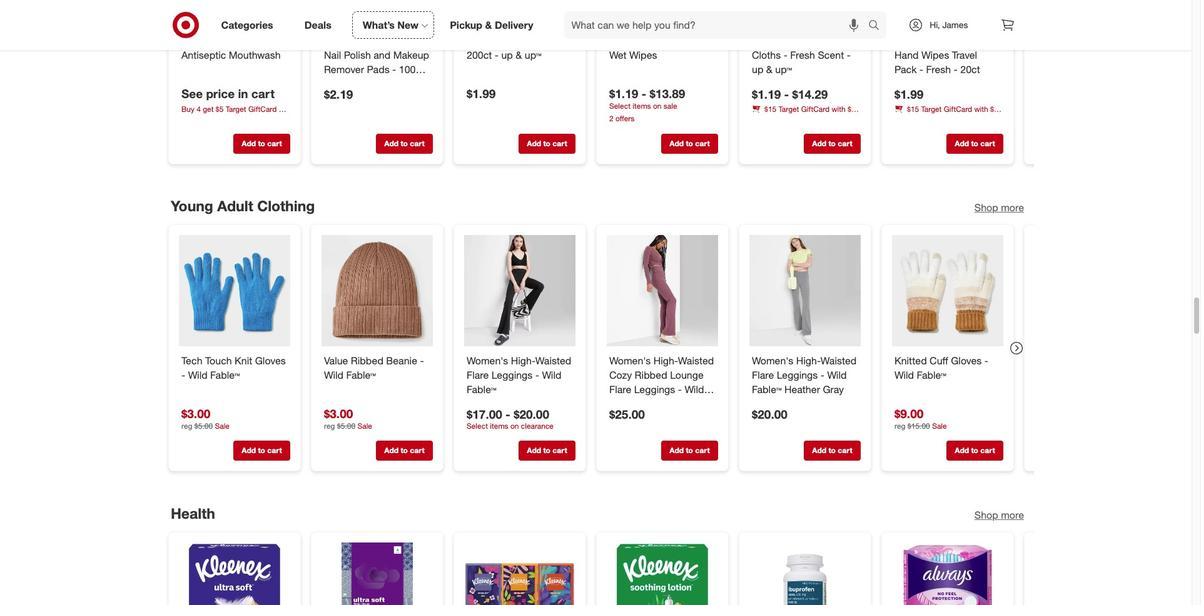 Task type: locate. For each thing, give the bounding box(es) containing it.
1 shop more from the top
[[975, 201, 1024, 214]]

leggings
[[491, 369, 532, 382], [777, 369, 818, 382], [634, 384, 675, 396]]

0 vertical spatial select
[[609, 101, 631, 110]]

0 vertical spatial items
[[633, 101, 651, 110]]

fable™ inside knitted cuff gloves - wild fable™
[[917, 369, 947, 382]]

ribbed right cozy
[[635, 369, 667, 382]]

add to cart button for value ribbed beanie - wild fable™
[[376, 442, 433, 462]]

& down cloths
[[766, 63, 773, 75]]

2 high- from the left
[[654, 355, 678, 368]]

up™ inside "basic cotton rounds nail polish and makeup remover pads - 100ct - up & up™ $2.19"
[[354, 77, 371, 90]]

kleenex ultra soft 3-ply facial tissue image
[[179, 543, 290, 606], [179, 543, 290, 606]]

1 horizontal spatial gloves
[[951, 355, 982, 368]]

high- up "lounge"
[[654, 355, 678, 368]]

on for $20.00
[[510, 422, 519, 432]]

0 horizontal spatial $1.19
[[609, 86, 638, 101]]

add to cart button for women's high-waisted flare leggings - wild fable™ heather gray
[[804, 442, 861, 462]]

waisted inside women's high-waisted cozy ribbed lounge flare leggings - wild fable™ $25.00
[[678, 355, 714, 368]]

- right balls
[[558, 34, 562, 47]]

leggings for women's high-waisted flare leggings - wild fable™ heather gray
[[777, 369, 818, 382]]

waisted for women's high-waisted flare leggings - wild fable™
[[535, 355, 571, 368]]

- inside women's high-waisted flare leggings - wild fable™ heather gray
[[821, 369, 825, 382]]

add to cart for value ribbed beanie - wild fable™
[[384, 447, 424, 456]]

1 vertical spatial wet
[[609, 49, 627, 61]]

100ct
[[399, 63, 424, 75]]

add for tech touch knit gloves - wild fable™
[[241, 447, 256, 456]]

women's up heather
[[752, 355, 793, 368]]

up™ down cloths
[[775, 63, 792, 75]]

up™ down balls
[[525, 49, 541, 61]]

1 horizontal spatial $1.99
[[895, 87, 924, 101]]

up inside jumbo cotton balls - 200ct - up & up™
[[501, 49, 513, 61]]

flushable
[[658, 34, 701, 47], [752, 34, 795, 47]]

ribbed right value
[[351, 355, 383, 368]]

& down delivery
[[516, 49, 522, 61]]

2 horizontal spatial leggings
[[777, 369, 818, 382]]

- left $13.89
[[642, 86, 646, 101]]

add to cart button for women's high-waisted flare leggings - wild fable™
[[519, 442, 575, 462]]

$50
[[990, 105, 1003, 114]]

add to cart button for tech touch knit gloves - wild fable™
[[233, 442, 290, 462]]

items inside $17.00 - $20.00 select items on clearance
[[490, 422, 508, 432]]

$15.00
[[908, 422, 930, 431]]

fable™
[[210, 369, 240, 382], [346, 369, 376, 382], [917, 369, 947, 382], [467, 384, 496, 396], [752, 384, 782, 396], [609, 398, 639, 411]]

0 vertical spatial more
[[1001, 201, 1024, 214]]

women's high-waisted cozy ribbed lounge flare leggings - wild fable™ image
[[607, 236, 718, 347], [607, 236, 718, 347]]

listerine cool mint antiseptic mouthwash image
[[179, 0, 290, 26], [179, 0, 290, 26]]

sale right $15.00
[[932, 422, 947, 431]]

high- up heather
[[796, 355, 821, 368]]

cotton inside jumbo cotton balls - 200ct - up & up™
[[500, 34, 531, 47]]

2 $5.00 from the left
[[337, 422, 355, 431]]

reg for tech touch knit gloves - wild fable™
[[181, 422, 192, 431]]

fable™ down 'cuff'
[[917, 369, 947, 382]]

price
[[206, 86, 234, 101]]

more for health
[[1001, 509, 1024, 522]]

2 horizontal spatial high-
[[796, 355, 821, 368]]

wild down value
[[324, 369, 343, 382]]

1 sale from the left
[[215, 422, 229, 431]]

1 vertical spatial on
[[510, 422, 519, 432]]

wild down "lounge"
[[685, 384, 704, 396]]

add to cart for listerine cool mint antiseptic mouthwash
[[241, 139, 282, 148]]

add for flushable cleaning cloths - fresh scent - up & up™
[[812, 139, 827, 148]]

1 horizontal spatial sale
[[357, 422, 372, 431]]

fresh inside wet ones antibacterial hand wipes travel pack - fresh - 20ct
[[926, 63, 951, 75]]

- right $17.00
[[505, 407, 510, 422]]

-
[[558, 34, 562, 47], [495, 49, 499, 61], [784, 49, 788, 61], [847, 49, 851, 61], [392, 63, 396, 75], [920, 63, 924, 75], [954, 63, 958, 75], [324, 77, 328, 90], [642, 86, 646, 101], [784, 87, 789, 101], [420, 355, 424, 368], [985, 355, 989, 368], [181, 369, 185, 382], [535, 369, 539, 382], [821, 369, 825, 382], [678, 384, 682, 396], [505, 407, 510, 422]]

items down $17.00
[[490, 422, 508, 432]]

hand
[[895, 49, 919, 61]]

leggings up $17.00 - $20.00 select items on clearance
[[491, 369, 532, 382]]

sale
[[215, 422, 229, 431], [357, 422, 372, 431], [932, 422, 947, 431]]

gloves right 'cuff'
[[951, 355, 982, 368]]

categories
[[221, 19, 273, 31]]

3 women's from the left
[[752, 355, 793, 368]]

high- up $17.00 - $20.00 select items on clearance
[[511, 355, 535, 368]]

1 horizontal spatial on
[[653, 101, 662, 110]]

wet ones antibacterial hand wipes travel pack - fresh - 20ct image
[[892, 0, 1004, 26], [892, 0, 1004, 26]]

sale down tech touch knit gloves - wild fable™ link
[[215, 422, 229, 431]]

sale for cuff
[[932, 422, 947, 431]]

add to cart for knitted cuff gloves - wild fable™
[[955, 447, 995, 456]]

shop more button
[[975, 201, 1024, 215], [975, 509, 1024, 523]]

$1.99 down 200ct
[[467, 86, 496, 101]]

see
[[181, 86, 203, 101]]

2 $20.00 from the left
[[752, 407, 788, 422]]

clothing
[[257, 197, 315, 214]]

1 horizontal spatial women's
[[609, 355, 651, 368]]

0 horizontal spatial wipes
[[629, 49, 657, 61]]

women's high-waisted flare leggings - wild fable™ heather gray image
[[749, 236, 861, 347], [749, 236, 861, 347]]

young adult clothing
[[171, 197, 315, 214]]

1 vertical spatial shop more button
[[975, 509, 1024, 523]]

0 vertical spatial on
[[653, 101, 662, 110]]

$1.99
[[467, 86, 496, 101], [895, 87, 924, 101]]

2 horizontal spatial up
[[752, 63, 764, 75]]

add to cart for basic cotton rounds nail polish and makeup remover pads - 100ct - up & up™
[[384, 139, 424, 148]]

tech touch knit gloves - wild fable™ image
[[179, 236, 290, 347], [179, 236, 290, 347]]

- inside $1.19 - $13.89 select items on sale 2 offers
[[642, 86, 646, 101]]

ibuprofen (nsaid) pain reliever & fever reducer tablets - up & up™ image
[[749, 543, 861, 606], [749, 543, 861, 606]]

knitted cuff gloves - wild fable™ image
[[892, 236, 1004, 347], [892, 236, 1004, 347]]

add to cart button for wet ones antibacterial hand wipes travel pack - fresh - 20ct
[[947, 134, 1004, 154]]

wild inside women's high-waisted cozy ribbed lounge flare leggings - wild fable™ $25.00
[[685, 384, 704, 396]]

and
[[373, 49, 390, 61]]

cart for women's high-waisted flare leggings - wild fable™ heather gray
[[838, 447, 853, 456]]

2 horizontal spatial sale
[[932, 422, 947, 431]]

1 horizontal spatial up™
[[525, 49, 541, 61]]

1 horizontal spatial high-
[[654, 355, 678, 368]]

flushable right cottonelle
[[658, 34, 701, 47]]

add for jumbo cotton balls - 200ct - up & up™
[[527, 139, 541, 148]]

- right beanie
[[420, 355, 424, 368]]

2 more from the top
[[1001, 509, 1024, 522]]

what's new
[[363, 19, 419, 31]]

$1.99 up '$15'
[[895, 87, 924, 101]]

add
[[241, 139, 256, 148], [384, 139, 398, 148], [527, 139, 541, 148], [670, 139, 684, 148], [812, 139, 827, 148], [955, 139, 969, 148], [241, 447, 256, 456], [384, 447, 398, 456], [527, 447, 541, 456], [670, 447, 684, 456], [812, 447, 827, 456], [955, 447, 969, 456]]

1 horizontal spatial items
[[633, 101, 651, 110]]

sale
[[664, 101, 677, 110]]

1 waisted from the left
[[535, 355, 571, 368]]

1 vertical spatial shop more
[[975, 509, 1024, 522]]

1 $3.00 reg $5.00 sale from the left
[[181, 407, 229, 431]]

knitted cuff gloves - wild fable™ link
[[895, 354, 1001, 383]]

add for basic cotton rounds nail polish and makeup remover pads - 100ct - up & up™
[[384, 139, 398, 148]]

2 reg from the left
[[324, 422, 335, 431]]

items up 'offers'
[[633, 101, 651, 110]]

3 waisted from the left
[[821, 355, 857, 368]]

wild up gray
[[827, 369, 847, 382]]

tech touch knit gloves - wild fable™ link
[[181, 354, 288, 383]]

0 vertical spatial up
[[501, 49, 513, 61]]

always dailies thin unscented panty liners image
[[892, 543, 1004, 606], [892, 543, 1004, 606]]

- left 20ct
[[954, 63, 958, 75]]

flushable inside cottonelle flushable wet wipes
[[658, 34, 701, 47]]

wet down cottonelle
[[609, 49, 627, 61]]

cotton down delivery
[[500, 34, 531, 47]]

1 wipes from the left
[[629, 49, 657, 61]]

0 horizontal spatial ribbed
[[351, 355, 383, 368]]

1 horizontal spatial reg
[[324, 422, 335, 431]]

2 flushable from the left
[[752, 34, 795, 47]]

cart
[[251, 86, 274, 101], [267, 139, 282, 148], [410, 139, 424, 148], [553, 139, 567, 148], [695, 139, 710, 148], [838, 139, 853, 148], [981, 139, 995, 148], [267, 447, 282, 456], [410, 447, 424, 456], [553, 447, 567, 456], [695, 447, 710, 456], [838, 447, 853, 456], [981, 447, 995, 456]]

3 high- from the left
[[796, 355, 821, 368]]

to for listerine cool mint antiseptic mouthwash
[[258, 139, 265, 148]]

fable™ down touch on the bottom of the page
[[210, 369, 240, 382]]

1 horizontal spatial leggings
[[634, 384, 675, 396]]

on left clearance
[[510, 422, 519, 432]]

fresh
[[790, 49, 815, 61], [926, 63, 951, 75]]

jumbo cotton balls - 200ct - up & up™ image
[[464, 0, 575, 26], [464, 0, 575, 26]]

giftcard
[[944, 105, 972, 114]]

select inside $17.00 - $20.00 select items on clearance
[[467, 422, 488, 432]]

$20.00 up clearance
[[514, 407, 549, 422]]

kleenex soothing lotion 3-ply facial tissue image
[[607, 543, 718, 606], [607, 543, 718, 606]]

high- inside women's high-waisted cozy ribbed lounge flare leggings - wild fable™ $25.00
[[654, 355, 678, 368]]

1 horizontal spatial select
[[609, 101, 631, 110]]

shop more button for young adult clothing
[[975, 201, 1024, 215]]

leggings inside women's high-waisted flare leggings - wild fable™ heather gray
[[777, 369, 818, 382]]

cart for wet ones antibacterial hand wipes travel pack - fresh - 20ct
[[981, 139, 995, 148]]

$20.00
[[514, 407, 549, 422], [752, 407, 788, 422]]

fable™ inside tech touch knit gloves - wild fable™
[[210, 369, 240, 382]]

cart for jumbo cotton balls - 200ct - up & up™
[[553, 139, 567, 148]]

ribbed inside women's high-waisted cozy ribbed lounge flare leggings - wild fable™ $25.00
[[635, 369, 667, 382]]

up right 200ct
[[501, 49, 513, 61]]

$25.00
[[609, 407, 645, 422]]

1 horizontal spatial flare
[[609, 384, 631, 396]]

on inside $17.00 - $20.00 select items on clearance
[[510, 422, 519, 432]]

waisted inside women's high-waisted flare leggings - wild fable™
[[535, 355, 571, 368]]

1 horizontal spatial $5.00
[[337, 422, 355, 431]]

1 horizontal spatial cotton
[[500, 34, 531, 47]]

to for cottonelle flushable wet wipes
[[686, 139, 693, 148]]

cozy
[[609, 369, 632, 382]]

1 vertical spatial more
[[1001, 509, 1024, 522]]

1 more from the top
[[1001, 201, 1024, 214]]

0 horizontal spatial sale
[[215, 422, 229, 431]]

touch
[[205, 355, 232, 368]]

0 vertical spatial shop
[[975, 201, 998, 214]]

fable™ up $17.00
[[467, 384, 496, 396]]

0 vertical spatial shop more
[[975, 201, 1024, 214]]

to for wet ones antibacterial hand wipes travel pack - fresh - 20ct
[[971, 139, 979, 148]]

0 horizontal spatial wet
[[609, 49, 627, 61]]

add for knitted cuff gloves - wild fable™
[[955, 447, 969, 456]]

& down remover
[[345, 77, 351, 90]]

1 $5.00 from the left
[[194, 422, 213, 431]]

add for cottonelle flushable wet wipes
[[670, 139, 684, 148]]

add to cart for women's high-waisted flare leggings - wild fable™
[[527, 447, 567, 456]]

$3.00 for wild
[[181, 407, 210, 421]]

2 horizontal spatial waisted
[[821, 355, 857, 368]]

deals link
[[294, 11, 347, 39]]

2 horizontal spatial flare
[[752, 369, 774, 382]]

cottonelle flushable wet wipes image
[[607, 0, 718, 26], [607, 0, 718, 26]]

0 vertical spatial fresh
[[790, 49, 815, 61]]

leggings inside women's high-waisted flare leggings - wild fable™
[[491, 369, 532, 382]]

$5.00
[[194, 422, 213, 431], [337, 422, 355, 431]]

to for flushable cleaning cloths - fresh scent - up & up™
[[829, 139, 836, 148]]

1 vertical spatial fresh
[[926, 63, 951, 75]]

& inside "basic cotton rounds nail polish and makeup remover pads - 100ct - up & up™ $2.19"
[[345, 77, 351, 90]]

1 vertical spatial select
[[467, 422, 488, 432]]

$3.00
[[181, 407, 210, 421], [324, 407, 353, 421]]

flare for women's high-waisted flare leggings - wild fable™
[[467, 369, 489, 382]]

1 horizontal spatial $3.00
[[324, 407, 353, 421]]

2 waisted from the left
[[678, 355, 714, 368]]

health
[[171, 505, 215, 522]]

items for $1.19
[[633, 101, 651, 110]]

shop more
[[975, 201, 1024, 214], [975, 509, 1024, 522]]

1 horizontal spatial up
[[501, 49, 513, 61]]

0 horizontal spatial cotton
[[352, 34, 382, 47]]

on left sale
[[653, 101, 662, 110]]

$1.19 for $1.19 - $13.89 select items on sale 2 offers
[[609, 86, 638, 101]]

gloves right knit
[[255, 355, 286, 368]]

0 horizontal spatial on
[[510, 422, 519, 432]]

- right cloths
[[784, 49, 788, 61]]

antiseptic
[[181, 49, 226, 61]]

0 horizontal spatial flare
[[467, 369, 489, 382]]

reg inside the "$9.00 reg $15.00 sale"
[[895, 422, 906, 431]]

flare for women's high-waisted flare leggings - wild fable™ heather gray
[[752, 369, 774, 382]]

women's for women's high-waisted flare leggings - wild fable™
[[467, 355, 508, 368]]

- down tech
[[181, 369, 185, 382]]

1 horizontal spatial ribbed
[[635, 369, 667, 382]]

0 horizontal spatial gloves
[[255, 355, 286, 368]]

travel
[[952, 49, 977, 61]]

2 vertical spatial up™
[[354, 77, 371, 90]]

fable™ left heather
[[752, 384, 782, 396]]

0 vertical spatial wet
[[895, 34, 912, 47]]

0 horizontal spatial items
[[490, 422, 508, 432]]

fable™ inside value ribbed beanie - wild fable™
[[346, 369, 376, 382]]

high- inside women's high-waisted flare leggings - wild fable™ heather gray
[[796, 355, 821, 368]]

1 shop from the top
[[975, 201, 998, 214]]

cotton up polish
[[352, 34, 382, 47]]

women's inside women's high-waisted flare leggings - wild fable™ heather gray
[[752, 355, 793, 368]]

0 horizontal spatial select
[[467, 422, 488, 432]]

$3.00 down value
[[324, 407, 353, 421]]

& inside jumbo cotton balls - 200ct - up & up™
[[516, 49, 522, 61]]

2 cotton from the left
[[500, 34, 531, 47]]

women's
[[467, 355, 508, 368], [609, 355, 651, 368], [752, 355, 793, 368]]

up
[[501, 49, 513, 61], [752, 63, 764, 75], [331, 77, 342, 90]]

add to cart for flushable cleaning cloths - fresh scent - up & up™
[[812, 139, 853, 148]]

wild down tech
[[188, 369, 207, 382]]

fable™ down value
[[346, 369, 376, 382]]

0 horizontal spatial reg
[[181, 422, 192, 431]]

see price in cart
[[181, 86, 274, 101]]

2 gloves from the left
[[951, 355, 982, 368]]

- up clearance
[[535, 369, 539, 382]]

makeup
[[393, 49, 429, 61]]

3 reg from the left
[[895, 422, 906, 431]]

wet inside cottonelle flushable wet wipes
[[609, 49, 627, 61]]

add to cart for cottonelle flushable wet wipes
[[670, 139, 710, 148]]

$1.19 inside $1.19 - $13.89 select items on sale 2 offers
[[609, 86, 638, 101]]

$20.00 down heather
[[752, 407, 788, 422]]

jumbo cotton balls - 200ct - up & up™ link
[[467, 34, 573, 62]]

0 horizontal spatial fresh
[[790, 49, 815, 61]]

1 gloves from the left
[[255, 355, 286, 368]]

ribbed
[[351, 355, 383, 368], [635, 369, 667, 382]]

gloves
[[255, 355, 286, 368], [951, 355, 982, 368]]

$3.00 reg $5.00 sale down value ribbed beanie - wild fable™
[[324, 407, 372, 431]]

$3.00 down tech
[[181, 407, 210, 421]]

$3.00 reg $5.00 sale
[[181, 407, 229, 431], [324, 407, 372, 431]]

0 horizontal spatial high-
[[511, 355, 535, 368]]

0 horizontal spatial women's
[[467, 355, 508, 368]]

tech
[[181, 355, 202, 368]]

select up 'offers'
[[609, 101, 631, 110]]

$1.19 for $1.19 - $14.29
[[752, 87, 781, 101]]

flushable up cloths
[[752, 34, 795, 47]]

high- inside women's high-waisted flare leggings - wild fable™
[[511, 355, 535, 368]]

cotton inside "basic cotton rounds nail polish and makeup remover pads - 100ct - up & up™ $2.19"
[[352, 34, 382, 47]]

basic cotton rounds nail polish and makeup remover pads - 100ct - up & up™ image
[[321, 0, 433, 26], [321, 0, 433, 26]]

pack
[[895, 63, 917, 75]]

1 horizontal spatial $20.00
[[752, 407, 788, 422]]

0 horizontal spatial waisted
[[535, 355, 571, 368]]

select for $17.00
[[467, 422, 488, 432]]

1 horizontal spatial wipes
[[922, 49, 949, 61]]

cart for flushable cleaning cloths - fresh scent - up & up™
[[838, 139, 853, 148]]

0 horizontal spatial leggings
[[491, 369, 532, 382]]

- inside tech touch knit gloves - wild fable™
[[181, 369, 185, 382]]

1 women's from the left
[[467, 355, 508, 368]]

0 horizontal spatial $3.00 reg $5.00 sale
[[181, 407, 229, 431]]

cloths
[[752, 49, 781, 61]]

antibacterial
[[941, 34, 997, 47]]

2 sale from the left
[[357, 422, 372, 431]]

1 vertical spatial up
[[752, 63, 764, 75]]

sale inside the "$9.00 reg $15.00 sale"
[[932, 422, 947, 431]]

clearance
[[521, 422, 554, 432]]

women's high-waisted flare leggings - wild fable™ image
[[464, 236, 575, 347], [464, 236, 575, 347]]

1 horizontal spatial wet
[[895, 34, 912, 47]]

women's inside women's high-waisted cozy ribbed lounge flare leggings - wild fable™ $25.00
[[609, 355, 651, 368]]

leggings down "lounge"
[[634, 384, 675, 396]]

flare inside women's high-waisted cozy ribbed lounge flare leggings - wild fable™ $25.00
[[609, 384, 631, 396]]

0 horizontal spatial $5.00
[[194, 422, 213, 431]]

wild up clearance
[[542, 369, 561, 382]]

2 $3.00 reg $5.00 sale from the left
[[324, 407, 372, 431]]

women's up $17.00
[[467, 355, 508, 368]]

- down "lounge"
[[678, 384, 682, 396]]

0 horizontal spatial $20.00
[[514, 407, 549, 422]]

0 vertical spatial up™
[[525, 49, 541, 61]]

2 vertical spatial up
[[331, 77, 342, 90]]

care
[[916, 115, 930, 125]]

wipes down cottonelle
[[629, 49, 657, 61]]

add for women's high-waisted flare leggings - wild fable™
[[527, 447, 541, 456]]

fresh down the ones at right
[[926, 63, 951, 75]]

2 horizontal spatial women's
[[752, 355, 793, 368]]

2 women's from the left
[[609, 355, 651, 368]]

cotton
[[352, 34, 382, 47], [500, 34, 531, 47]]

3 sale from the left
[[932, 422, 947, 431]]

0 vertical spatial ribbed
[[351, 355, 383, 368]]

- inside women's high-waisted flare leggings - wild fable™
[[535, 369, 539, 382]]

shop for young adult clothing
[[975, 201, 998, 214]]

more
[[1001, 201, 1024, 214], [1001, 509, 1024, 522]]

scent
[[818, 49, 844, 61]]

leggings up heather
[[777, 369, 818, 382]]

wild inside value ribbed beanie - wild fable™
[[324, 369, 343, 382]]

1 horizontal spatial waisted
[[678, 355, 714, 368]]

items
[[633, 101, 651, 110], [490, 422, 508, 432]]

$9.00 reg $15.00 sale
[[895, 407, 947, 431]]

waisted inside women's high-waisted flare leggings - wild fable™ heather gray
[[821, 355, 857, 368]]

flushable cleaning cloths - fresh scent - up & up™ image
[[749, 0, 861, 26], [749, 0, 861, 26]]

flare inside women's high-waisted flare leggings - wild fable™ heather gray
[[752, 369, 774, 382]]

up down cloths
[[752, 63, 764, 75]]

what's new link
[[352, 11, 434, 39]]

women's inside women's high-waisted flare leggings - wild fable™
[[467, 355, 508, 368]]

categories link
[[211, 11, 289, 39]]

on
[[653, 101, 662, 110], [510, 422, 519, 432]]

$1.19 down cloths
[[752, 87, 781, 101]]

1 vertical spatial items
[[490, 422, 508, 432]]

sale down value ribbed beanie - wild fable™
[[357, 422, 372, 431]]

1 horizontal spatial fresh
[[926, 63, 951, 75]]

high- for women's high-waisted flare leggings - wild fable™ heather gray
[[796, 355, 821, 368]]

wet up hand
[[895, 34, 912, 47]]

on for $13.89
[[653, 101, 662, 110]]

wet ones antibacterial hand wipes travel pack - fresh - 20ct link
[[895, 34, 1001, 77]]

1 vertical spatial ribbed
[[635, 369, 667, 382]]

select down $17.00
[[467, 422, 488, 432]]

$3.00 reg $5.00 sale for fable™
[[324, 407, 372, 431]]

1 cotton from the left
[[352, 34, 382, 47]]

kleenex on-the-go 3-ply facial tissue image
[[464, 543, 575, 606], [464, 543, 575, 606]]

1 reg from the left
[[181, 422, 192, 431]]

2 $3.00 from the left
[[324, 407, 353, 421]]

wipes
[[629, 49, 657, 61], [922, 49, 949, 61]]

wild down knitted
[[895, 369, 914, 382]]

2 shop from the top
[[975, 509, 998, 522]]

women's up cozy
[[609, 355, 651, 368]]

$1.19 up 'offers'
[[609, 86, 638, 101]]

wild inside women's high-waisted flare leggings - wild fable™ heather gray
[[827, 369, 847, 382]]

cleaning
[[798, 34, 837, 47]]

fable™ down cozy
[[609, 398, 639, 411]]

1 vertical spatial up™
[[775, 63, 792, 75]]

fresh down cleaning
[[790, 49, 815, 61]]

up down remover
[[331, 77, 342, 90]]

1 $3.00 from the left
[[181, 407, 210, 421]]

fable™ inside women's high-waisted flare leggings - wild fable™ heather gray
[[752, 384, 782, 396]]

mouthwash
[[229, 49, 280, 61]]

- inside knitted cuff gloves - wild fable™
[[985, 355, 989, 368]]

- up gray
[[821, 369, 825, 382]]

1 horizontal spatial $1.19
[[752, 87, 781, 101]]

- inside value ribbed beanie - wild fable™
[[420, 355, 424, 368]]

0 horizontal spatial up
[[331, 77, 342, 90]]

ones
[[915, 34, 938, 47]]

1 flushable from the left
[[658, 34, 701, 47]]

flare inside women's high-waisted flare leggings - wild fable™
[[467, 369, 489, 382]]

$3.00 reg $5.00 sale down tech touch knit gloves - wild fable™
[[181, 407, 229, 431]]

with
[[975, 105, 988, 114]]

1 vertical spatial shop
[[975, 509, 998, 522]]

tech touch knit gloves - wild fable™
[[181, 355, 286, 382]]

flushable inside flushable cleaning cloths - fresh scent - up & up™
[[752, 34, 795, 47]]

high-
[[511, 355, 535, 368], [654, 355, 678, 368], [796, 355, 821, 368]]

2 shop more button from the top
[[975, 509, 1024, 523]]

1 horizontal spatial $3.00 reg $5.00 sale
[[324, 407, 372, 431]]

0 horizontal spatial $3.00
[[181, 407, 210, 421]]

wild inside knitted cuff gloves - wild fable™
[[895, 369, 914, 382]]

- right 'cuff'
[[985, 355, 989, 368]]

2 horizontal spatial reg
[[895, 422, 906, 431]]

2 wipes from the left
[[922, 49, 949, 61]]

0 horizontal spatial up™
[[354, 77, 371, 90]]

up™ down pads
[[354, 77, 371, 90]]

0 horizontal spatial flushable
[[658, 34, 701, 47]]

wipes down the ones at right
[[922, 49, 949, 61]]

select inside $1.19 - $13.89 select items on sale 2 offers
[[609, 101, 631, 110]]

waisted for women's high-waisted flare leggings - wild fable™ heather gray
[[821, 355, 857, 368]]

1 horizontal spatial flushable
[[752, 34, 795, 47]]

2 shop more from the top
[[975, 509, 1024, 522]]

cart for women's high-waisted cozy ribbed lounge flare leggings - wild fable™
[[695, 447, 710, 456]]

2 horizontal spatial up™
[[775, 63, 792, 75]]

on inside $1.19 - $13.89 select items on sale 2 offers
[[653, 101, 662, 110]]

jumbo cotton balls - 200ct - up & up™
[[467, 34, 562, 61]]

$3.00 reg $5.00 sale for wild
[[181, 407, 229, 431]]

0 vertical spatial shop more button
[[975, 201, 1024, 215]]

value ribbed beanie - wild fable™ image
[[321, 236, 433, 347], [321, 236, 433, 347]]

1 shop more button from the top
[[975, 201, 1024, 215]]

1 $20.00 from the left
[[514, 407, 549, 422]]

to for basic cotton rounds nail polish and makeup remover pads - 100ct - up & up™
[[401, 139, 408, 148]]

items inside $1.19 - $13.89 select items on sale 2 offers
[[633, 101, 651, 110]]

ultra soft facial tissue - up & up™ image
[[321, 543, 433, 606], [321, 543, 433, 606]]

1 high- from the left
[[511, 355, 535, 368]]



Task type: vqa. For each thing, say whether or not it's contained in the screenshot.
the within
no



Task type: describe. For each thing, give the bounding box(es) containing it.
pickup & delivery
[[450, 19, 534, 31]]

knit
[[234, 355, 252, 368]]

add to cart for jumbo cotton balls - 200ct - up & up™
[[527, 139, 567, 148]]

$13.89
[[650, 86, 685, 101]]

200ct
[[467, 49, 492, 61]]

balls
[[534, 34, 556, 47]]

add to cart button for jumbo cotton balls - 200ct - up & up™
[[519, 134, 575, 154]]

add for women's high-waisted cozy ribbed lounge flare leggings - wild fable™
[[670, 447, 684, 456]]

high- for women's high-waisted cozy ribbed lounge flare leggings - wild fable™ $25.00
[[654, 355, 678, 368]]

james
[[943, 19, 969, 30]]

What can we help you find? suggestions appear below search field
[[564, 11, 872, 39]]

high- for women's high-waisted flare leggings - wild fable™
[[511, 355, 535, 368]]

shop for health
[[975, 509, 998, 522]]

$15
[[907, 105, 919, 114]]

wipes inside cottonelle flushable wet wipes
[[629, 49, 657, 61]]

women's high-waisted flare leggings - wild fable™
[[467, 355, 571, 396]]

new
[[398, 19, 419, 31]]

$17.00 - $20.00 select items on clearance
[[467, 407, 554, 432]]

- down remover
[[324, 77, 328, 90]]

gray
[[823, 384, 844, 396]]

heather
[[784, 384, 820, 396]]

cottonelle flushable wet wipes link
[[609, 34, 716, 62]]

up™ inside jumbo cotton balls - 200ct - up & up™
[[525, 49, 541, 61]]

wet inside wet ones antibacterial hand wipes travel pack - fresh - 20ct
[[895, 34, 912, 47]]

- right "pack"
[[920, 63, 924, 75]]

up inside "basic cotton rounds nail polish and makeup remover pads - 100ct - up & up™ $2.19"
[[331, 77, 342, 90]]

nail
[[324, 49, 341, 61]]

leggings inside women's high-waisted cozy ribbed lounge flare leggings - wild fable™ $25.00
[[634, 384, 675, 396]]

women's high-waisted cozy ribbed lounge flare leggings - wild fable™ link
[[609, 354, 716, 411]]

shop more for young adult clothing
[[975, 201, 1024, 214]]

search button
[[863, 11, 893, 41]]

women's for women's high-waisted cozy ribbed lounge flare leggings - wild fable™ $25.00
[[609, 355, 651, 368]]

- right pads
[[392, 63, 396, 75]]

target
[[921, 105, 942, 114]]

& inside flushable cleaning cloths - fresh scent - up & up™
[[766, 63, 773, 75]]

add to cart button for listerine cool mint antiseptic mouthwash
[[233, 134, 290, 154]]

women's high-waisted flare leggings - wild fable™ heather gray link
[[752, 354, 858, 397]]

cart for cottonelle flushable wet wipes
[[695, 139, 710, 148]]

$2.19
[[324, 87, 353, 101]]

cottonelle
[[609, 34, 655, 47]]

$9.00
[[895, 407, 924, 421]]

add for value ribbed beanie - wild fable™
[[384, 447, 398, 456]]

add to cart button for basic cotton rounds nail polish and makeup remover pads - 100ct - up & up™
[[376, 134, 433, 154]]

knitted
[[895, 355, 927, 368]]

polish
[[344, 49, 371, 61]]

up inside flushable cleaning cloths - fresh scent - up & up™
[[752, 63, 764, 75]]

$5.00 for fable™
[[337, 422, 355, 431]]

leggings for women's high-waisted flare leggings - wild fable™
[[491, 369, 532, 382]]

to for knitted cuff gloves - wild fable™
[[971, 447, 979, 456]]

- right 200ct
[[495, 49, 499, 61]]

pads
[[367, 63, 389, 75]]

add for women's high-waisted flare leggings - wild fable™ heather gray
[[812, 447, 827, 456]]

wild inside women's high-waisted flare leggings - wild fable™
[[542, 369, 561, 382]]

deals
[[305, 19, 332, 31]]

what's
[[363, 19, 395, 31]]

cart for tech touch knit gloves - wild fable™
[[267, 447, 282, 456]]

fable™ inside women's high-waisted cozy ribbed lounge flare leggings - wild fable™ $25.00
[[609, 398, 639, 411]]

cuff
[[930, 355, 948, 368]]

pickup
[[450, 19, 483, 31]]

rounds
[[385, 34, 419, 47]]

cool
[[222, 34, 243, 47]]

flushable cleaning cloths - fresh scent - up & up™
[[752, 34, 851, 75]]

listerine
[[181, 34, 219, 47]]

$1.19 - $14.29
[[752, 87, 828, 101]]

to for tech touch knit gloves - wild fable™
[[258, 447, 265, 456]]

offers
[[616, 114, 635, 123]]

listerine cool mint antiseptic mouthwash link
[[181, 34, 288, 62]]

add to cart for wet ones antibacterial hand wipes travel pack - fresh - 20ct
[[955, 139, 995, 148]]

- inside women's high-waisted cozy ribbed lounge flare leggings - wild fable™ $25.00
[[678, 384, 682, 396]]

purchase
[[933, 115, 964, 125]]

wipes inside wet ones antibacterial hand wipes travel pack - fresh - 20ct
[[922, 49, 949, 61]]

add to cart button for women's high-waisted cozy ribbed lounge flare leggings - wild fable™
[[661, 442, 718, 462]]

beanie
[[386, 355, 417, 368]]

delivery
[[495, 19, 534, 31]]

women's high-waisted flare leggings - wild fable™ link
[[467, 354, 573, 397]]

value
[[324, 355, 348, 368]]

wet ones antibacterial hand wipes travel pack - fresh - 20ct
[[895, 34, 997, 75]]

to for jumbo cotton balls - 200ct - up & up™
[[543, 139, 550, 148]]

cotton for jumbo cotton balls - 200ct - up & up™
[[500, 34, 531, 47]]

reg for value ribbed beanie - wild fable™
[[324, 422, 335, 431]]

$20.00 inside $17.00 - $20.00 select items on clearance
[[514, 407, 549, 422]]

cart for knitted cuff gloves - wild fable™
[[981, 447, 995, 456]]

gloves inside tech touch knit gloves - wild fable™
[[255, 355, 286, 368]]

basic cotton rounds nail polish and makeup remover pads - 100ct - up & up™ $2.19
[[324, 34, 429, 101]]

young
[[171, 197, 213, 214]]

0 horizontal spatial $1.99
[[467, 86, 496, 101]]

select for $1.19
[[609, 101, 631, 110]]

cart for basic cotton rounds nail polish and makeup remover pads - 100ct - up & up™
[[410, 139, 424, 148]]

- inside $17.00 - $20.00 select items on clearance
[[505, 407, 510, 422]]

add for wet ones antibacterial hand wipes travel pack - fresh - 20ct
[[955, 139, 969, 148]]

lounge
[[670, 369, 704, 382]]

$3.00 for fable™
[[324, 407, 353, 421]]

more for young adult clothing
[[1001, 201, 1024, 214]]

add to cart button for flushable cleaning cloths - fresh scent - up & up™
[[804, 134, 861, 154]]

hi,
[[930, 19, 940, 30]]

reg for knitted cuff gloves - wild fable™
[[895, 422, 906, 431]]

basic cotton rounds nail polish and makeup remover pads - 100ct - up & up™ link
[[324, 34, 430, 90]]

add to cart for tech touch knit gloves - wild fable™
[[241, 447, 282, 456]]

value ribbed beanie - wild fable™ link
[[324, 354, 430, 383]]

women's high-waisted cozy ribbed lounge flare leggings - wild fable™ $25.00
[[609, 355, 714, 422]]

knitted cuff gloves - wild fable™
[[895, 355, 989, 382]]

sale for touch
[[215, 422, 229, 431]]

& up jumbo
[[485, 19, 492, 31]]

add to cart button for knitted cuff gloves - wild fable™
[[947, 442, 1004, 462]]

to for women's high-waisted cozy ribbed lounge flare leggings - wild fable™
[[686, 447, 693, 456]]

to for women's high-waisted flare leggings - wild fable™
[[543, 447, 550, 456]]

20ct
[[961, 63, 980, 75]]

to for value ribbed beanie - wild fable™
[[401, 447, 408, 456]]

shop more for health
[[975, 509, 1024, 522]]

hi, james
[[930, 19, 969, 30]]

fresh inside flushable cleaning cloths - fresh scent - up & up™
[[790, 49, 815, 61]]

women's for women's high-waisted flare leggings - wild fable™ heather gray
[[752, 355, 793, 368]]

add to cart button for cottonelle flushable wet wipes
[[661, 134, 718, 154]]

- right scent on the right top
[[847, 49, 851, 61]]

ribbed inside value ribbed beanie - wild fable™
[[351, 355, 383, 368]]

$5.00 for wild
[[194, 422, 213, 431]]

home
[[895, 115, 914, 125]]

flushable cleaning cloths - fresh scent - up & up™ link
[[752, 34, 858, 77]]

remover
[[324, 63, 364, 75]]

cart for value ribbed beanie - wild fable™
[[410, 447, 424, 456]]

shop more button for health
[[975, 509, 1024, 523]]

cart for women's high-waisted flare leggings - wild fable™
[[553, 447, 567, 456]]

jumbo
[[467, 34, 498, 47]]

add for listerine cool mint antiseptic mouthwash
[[241, 139, 256, 148]]

pickup & delivery link
[[439, 11, 549, 39]]

cotton for basic cotton rounds nail polish and makeup remover pads - 100ct - up & up™ $2.19
[[352, 34, 382, 47]]

$15 target giftcard with $50 home care purchase
[[895, 105, 1003, 125]]

fable™ inside women's high-waisted flare leggings - wild fable™
[[467, 384, 496, 396]]

to for women's high-waisted flare leggings - wild fable™ heather gray
[[829, 447, 836, 456]]

cart for listerine cool mint antiseptic mouthwash
[[267, 139, 282, 148]]

sale for ribbed
[[357, 422, 372, 431]]

waisted for women's high-waisted cozy ribbed lounge flare leggings - wild fable™ $25.00
[[678, 355, 714, 368]]

basic
[[324, 34, 349, 47]]

items for $17.00
[[490, 422, 508, 432]]

$15 target giftcard with $50 home care purchase button
[[895, 104, 1004, 125]]

women's high-waisted flare leggings - wild fable™ heather gray
[[752, 355, 857, 396]]

cottonelle flushable wet wipes
[[609, 34, 701, 61]]

up™ inside flushable cleaning cloths - fresh scent - up & up™
[[775, 63, 792, 75]]

- left the $14.29
[[784, 87, 789, 101]]

$1.19 - $13.89 select items on sale 2 offers
[[609, 86, 685, 123]]

mint
[[246, 34, 266, 47]]

listerine cool mint antiseptic mouthwash
[[181, 34, 280, 61]]

wild inside tech touch knit gloves - wild fable™
[[188, 369, 207, 382]]

2
[[609, 114, 613, 123]]

$17.00
[[467, 407, 502, 422]]

value ribbed beanie - wild fable™
[[324, 355, 424, 382]]

gloves inside knitted cuff gloves - wild fable™
[[951, 355, 982, 368]]

adult
[[217, 197, 253, 214]]

add to cart for women's high-waisted flare leggings - wild fable™ heather gray
[[812, 447, 853, 456]]

search
[[863, 20, 893, 32]]

add to cart for women's high-waisted cozy ribbed lounge flare leggings - wild fable™
[[670, 447, 710, 456]]



